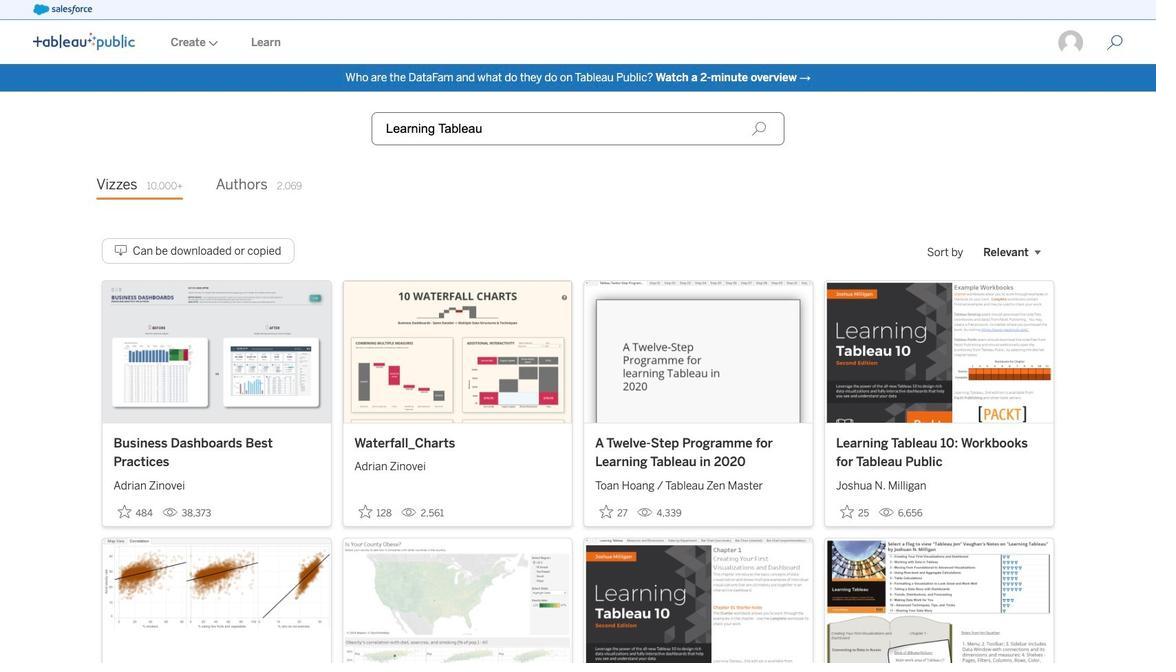 Task type: vqa. For each thing, say whether or not it's contained in the screenshot.
Add Favorite button
yes



Task type: describe. For each thing, give the bounding box(es) containing it.
1 add favorite button from the left
[[114, 500, 157, 523]]

salesforce logo image
[[33, 4, 92, 15]]

search image
[[752, 121, 767, 136]]

add favorite image for 1st add favorite button from right
[[841, 504, 854, 518]]

Search input field
[[372, 112, 785, 145]]

2 add favorite button from the left
[[355, 500, 396, 523]]

logo image
[[33, 32, 135, 50]]

go to search image
[[1091, 34, 1140, 51]]



Task type: locate. For each thing, give the bounding box(es) containing it.
add favorite image
[[359, 504, 372, 518], [600, 504, 613, 518]]

Add Favorite button
[[114, 500, 157, 523], [355, 500, 396, 523], [596, 500, 632, 523], [837, 500, 874, 523]]

create image
[[206, 41, 218, 46]]

1 add favorite image from the left
[[359, 504, 372, 518]]

workbook thumbnail image
[[103, 281, 331, 423], [344, 281, 572, 423], [585, 281, 813, 423], [826, 281, 1054, 423], [103, 538, 331, 663], [344, 538, 572, 663], [585, 538, 813, 663], [826, 538, 1054, 663]]

0 horizontal spatial add favorite image
[[118, 504, 132, 518]]

christina.overa image
[[1058, 29, 1085, 56]]

4 add favorite button from the left
[[837, 500, 874, 523]]

1 horizontal spatial add favorite image
[[600, 504, 613, 518]]

add favorite image for first add favorite button
[[118, 504, 132, 518]]

1 add favorite image from the left
[[118, 504, 132, 518]]

0 horizontal spatial add favorite image
[[359, 504, 372, 518]]

1 horizontal spatial add favorite image
[[841, 504, 854, 518]]

add favorite image
[[118, 504, 132, 518], [841, 504, 854, 518]]

2 add favorite image from the left
[[600, 504, 613, 518]]

3 add favorite button from the left
[[596, 500, 632, 523]]

2 add favorite image from the left
[[841, 504, 854, 518]]



